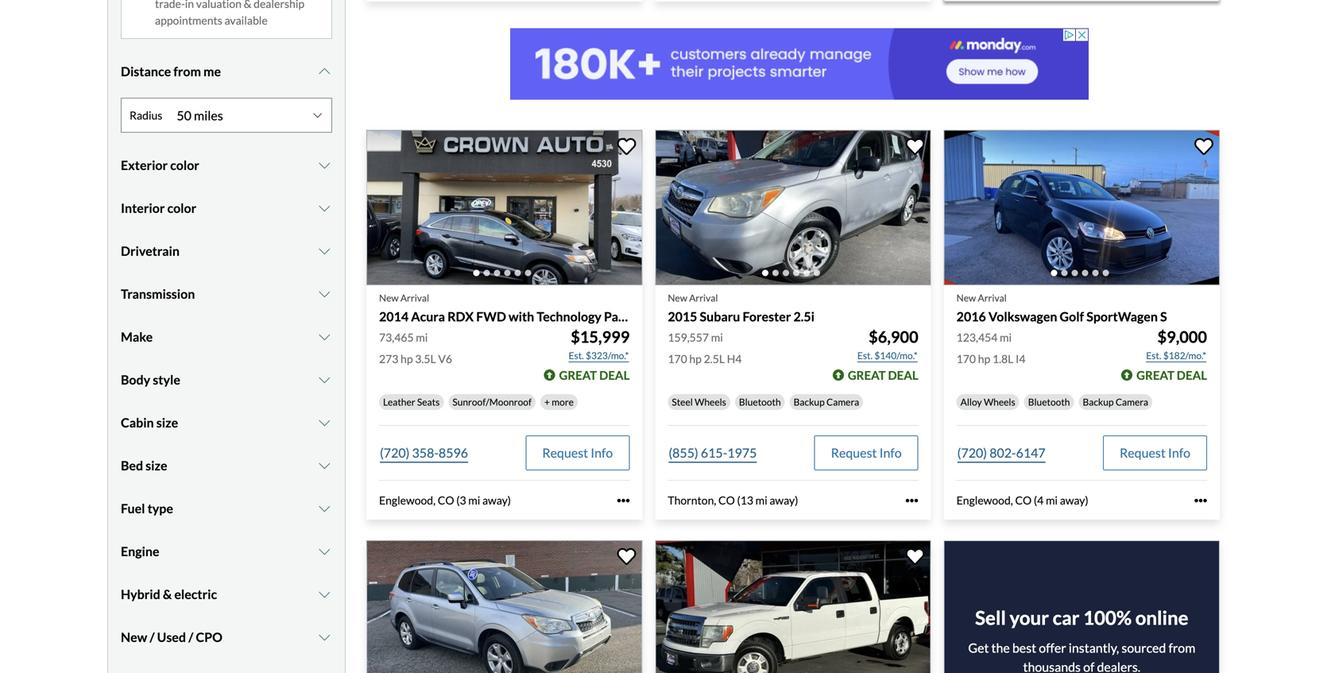 Task type: vqa. For each thing, say whether or not it's contained in the screenshot.
Deal Rating dropdown button
no



Task type: describe. For each thing, give the bounding box(es) containing it.
great deal for $15,999
[[559, 368, 630, 383]]

+ more
[[545, 396, 574, 408]]

2.5l
[[704, 352, 725, 366]]

backup for $6,900
[[794, 396, 825, 408]]

volkswagen
[[989, 309, 1058, 324]]

new for $15,999
[[379, 292, 399, 304]]

your
[[1010, 607, 1049, 629]]

deal for $15,999
[[600, 368, 630, 383]]

great deal for $9,000
[[1137, 368, 1208, 383]]

chevron down image for transmission
[[317, 288, 332, 301]]

distance
[[121, 64, 171, 79]]

bed
[[121, 458, 143, 474]]

chevron down image for interior color
[[317, 202, 332, 215]]

cabin
[[121, 415, 154, 431]]

$9,000 est. $182/mo.*
[[1147, 328, 1208, 362]]

request info button for $15,999
[[526, 436, 630, 471]]

transmission
[[121, 286, 195, 302]]

2014
[[379, 309, 409, 324]]

englewood, for $9,000
[[957, 494, 1014, 507]]

from inside dropdown button
[[173, 64, 201, 79]]

wheels for $6,900
[[695, 396, 727, 408]]

next image image for $15,999
[[617, 195, 633, 221]]

type
[[148, 501, 173, 517]]

exterior color button
[[121, 146, 332, 185]]

159,557
[[668, 331, 709, 344]]

with
[[509, 309, 535, 324]]

1.8l
[[993, 352, 1014, 366]]

est. for $6,900
[[858, 350, 873, 362]]

alloy wheels
[[961, 396, 1016, 408]]

(720) 802-6147 button
[[957, 436, 1047, 471]]

615-
[[701, 445, 728, 461]]

of
[[1084, 660, 1095, 673]]

hp for $9,000
[[979, 352, 991, 366]]

mi inside 159,557 mi 170 hp 2.5l h4
[[711, 331, 723, 344]]

gray 2014 acura rdx fwd with technology package suv / crossover front-wheel drive automatic image
[[367, 130, 643, 285]]

123,454
[[957, 331, 998, 344]]

request for $9,000
[[1120, 445, 1166, 461]]

white 2013 ford f-150 xl supercrew pickup truck 4x2 automatic image
[[655, 540, 932, 673]]

est. $182/mo.* button
[[1146, 348, 1208, 364]]

thousands
[[1024, 660, 1081, 673]]

great for $15,999
[[559, 368, 597, 383]]

great deal for $6,900
[[848, 368, 919, 383]]

info for $15,999
[[591, 445, 613, 461]]

ellipsis h image
[[617, 494, 630, 507]]

exterior color
[[121, 158, 199, 173]]

sell
[[976, 607, 1006, 629]]

mi inside 73,465 mi 273 hp 3.5l v6
[[416, 331, 428, 344]]

1975
[[728, 445, 757, 461]]

used
[[157, 630, 186, 645]]

(720) 358-8596
[[380, 445, 468, 461]]

bluetooth for $6,900
[[739, 396, 781, 408]]

exterior
[[121, 158, 168, 173]]

802-
[[990, 445, 1017, 461]]

2 / from the left
[[188, 630, 193, 645]]

style
[[153, 372, 180, 388]]

(4
[[1034, 494, 1044, 507]]

next image image for $6,900
[[906, 195, 922, 221]]

me
[[204, 64, 221, 79]]

best
[[1013, 641, 1037, 656]]

size for cabin size
[[156, 415, 178, 431]]

make button
[[121, 317, 332, 357]]

73,465 mi 273 hp 3.5l v6
[[379, 331, 452, 366]]

2015
[[668, 309, 698, 324]]

(855) 615-1975 button
[[668, 436, 758, 471]]

new arrival 2016 volkswagen golf sportwagen s
[[957, 292, 1168, 324]]

(720) 358-8596 button
[[379, 436, 469, 471]]

mi inside '123,454 mi 170 hp 1.8l i4'
[[1000, 331, 1012, 344]]

new for $6,900
[[668, 292, 688, 304]]

thornton,
[[668, 494, 717, 507]]

away) for $6,900
[[770, 494, 799, 507]]

&
[[163, 587, 172, 602]]

sportwagen
[[1087, 309, 1158, 324]]

$140/mo.*
[[875, 350, 918, 362]]

s
[[1161, 309, 1168, 324]]

+
[[545, 396, 550, 408]]

car
[[1053, 607, 1080, 629]]

mi right (4
[[1046, 494, 1058, 507]]

chevron down image for new / used / cpo
[[317, 631, 332, 644]]

request info button for $9,000
[[1104, 436, 1208, 471]]

get
[[969, 641, 989, 656]]

100%
[[1084, 607, 1132, 629]]

sourced
[[1122, 641, 1167, 656]]

transmission button
[[121, 274, 332, 314]]

hybrid & electric
[[121, 587, 217, 602]]

358-
[[412, 445, 439, 461]]

seats
[[417, 396, 440, 408]]

new inside dropdown button
[[121, 630, 147, 645]]

fuel type
[[121, 501, 173, 517]]

123,454 mi 170 hp 1.8l i4
[[957, 331, 1026, 366]]

camera for $9,000
[[1116, 396, 1149, 408]]

v6
[[438, 352, 452, 366]]

chevron down image for fuel type
[[317, 503, 332, 515]]

est. for $15,999
[[569, 350, 584, 362]]

alloy
[[961, 396, 982, 408]]

englewood, co (4 mi away)
[[957, 494, 1089, 507]]

online
[[1136, 607, 1189, 629]]

chevron down image for body style
[[317, 374, 332, 387]]

chevron down image for distance from me
[[317, 65, 332, 78]]

distance from me button
[[121, 52, 332, 92]]

dealers.
[[1098, 660, 1141, 673]]

englewood, co (3 mi away)
[[379, 494, 511, 507]]

interior
[[121, 201, 165, 216]]

body style button
[[121, 360, 332, 400]]

arrival for $6,900
[[689, 292, 718, 304]]

size for bed size
[[146, 458, 167, 474]]

est. for $9,000
[[1147, 350, 1162, 362]]

previous image image for $6,900
[[665, 195, 681, 221]]

sunroof/moonroof
[[453, 396, 532, 408]]

ellipsis h image for $6,900
[[906, 494, 919, 507]]

acura
[[411, 309, 445, 324]]

leather seats
[[383, 396, 440, 408]]

arrival for $15,999
[[401, 292, 429, 304]]

cabin size button
[[121, 403, 332, 443]]

the
[[992, 641, 1010, 656]]

backup camera for $6,900
[[794, 396, 860, 408]]

request for $15,999
[[542, 445, 588, 461]]

distance from me
[[121, 64, 221, 79]]

instantly,
[[1069, 641, 1120, 656]]



Task type: locate. For each thing, give the bounding box(es) containing it.
great deal down est. $323/mo.* button
[[559, 368, 630, 383]]

arrival inside new arrival 2014 acura rdx fwd with technology package
[[401, 292, 429, 304]]

0 horizontal spatial backup
[[794, 396, 825, 408]]

1 horizontal spatial great
[[848, 368, 886, 383]]

chevron down image for engine
[[317, 546, 332, 558]]

73,465
[[379, 331, 414, 344]]

previous image image for $15,999
[[376, 195, 392, 221]]

ellipsis h image
[[906, 494, 919, 507], [1195, 494, 1208, 507]]

bluetooth
[[739, 396, 781, 408], [1029, 396, 1071, 408]]

from
[[173, 64, 201, 79], [1169, 641, 1196, 656]]

size inside cabin size dropdown button
[[156, 415, 178, 431]]

0 horizontal spatial from
[[173, 64, 201, 79]]

1 horizontal spatial /
[[188, 630, 193, 645]]

3 request from the left
[[1120, 445, 1166, 461]]

1 vertical spatial from
[[1169, 641, 1196, 656]]

$15,999 est. $323/mo.*
[[569, 328, 630, 362]]

camera down est. $140/mo.* button
[[827, 396, 860, 408]]

co
[[438, 494, 454, 507], [719, 494, 735, 507], [1016, 494, 1032, 507]]

hp left 2.5l
[[690, 352, 702, 366]]

hp left 1.8l
[[979, 352, 991, 366]]

size right the cabin
[[156, 415, 178, 431]]

2 englewood, from the left
[[957, 494, 1014, 507]]

wheels right steel
[[695, 396, 727, 408]]

backup camera down est. $182/mo.* button
[[1083, 396, 1149, 408]]

mi down subaru
[[711, 331, 723, 344]]

cpo
[[196, 630, 223, 645]]

1 horizontal spatial deal
[[888, 368, 919, 383]]

0 horizontal spatial wheels
[[695, 396, 727, 408]]

new for $9,000
[[957, 292, 977, 304]]

away) right (3
[[483, 494, 511, 507]]

i4
[[1016, 352, 1026, 366]]

1 horizontal spatial away)
[[770, 494, 799, 507]]

request info
[[542, 445, 613, 461], [831, 445, 902, 461], [1120, 445, 1191, 461]]

3 chevron down image from the top
[[317, 374, 332, 387]]

away) right (13
[[770, 494, 799, 507]]

1 horizontal spatial est.
[[858, 350, 873, 362]]

(855) 615-1975
[[669, 445, 757, 461]]

1 horizontal spatial info
[[880, 445, 902, 461]]

chevron down image for drivetrain
[[317, 245, 332, 258]]

chevron down image inside fuel type dropdown button
[[317, 503, 332, 515]]

1 horizontal spatial co
[[719, 494, 735, 507]]

2 request info button from the left
[[815, 436, 919, 471]]

chevron down image inside new / used / cpo dropdown button
[[317, 631, 332, 644]]

0 horizontal spatial est.
[[569, 350, 584, 362]]

(720) left 802-
[[958, 445, 988, 461]]

subaru
[[700, 309, 740, 324]]

/ left used
[[150, 630, 155, 645]]

new inside new arrival 2016 volkswagen golf sportwagen s
[[957, 292, 977, 304]]

rdx
[[448, 309, 474, 324]]

2 wheels from the left
[[984, 396, 1016, 408]]

1 englewood, from the left
[[379, 494, 436, 507]]

get the best offer instantly, sourced from thousands of dealers.
[[969, 641, 1196, 673]]

2 (720) from the left
[[958, 445, 988, 461]]

chevron down image inside "bed size" dropdown button
[[317, 460, 332, 472]]

0 horizontal spatial ellipsis h image
[[906, 494, 919, 507]]

cabin size
[[121, 415, 178, 431]]

new up 2015
[[668, 292, 688, 304]]

previous image image for $9,000
[[954, 195, 970, 221]]

leather
[[383, 396, 416, 408]]

1 est. from the left
[[569, 350, 584, 362]]

est. inside $15,999 est. $323/mo.*
[[569, 350, 584, 362]]

drivetrain button
[[121, 232, 332, 271]]

hp for $15,999
[[401, 352, 413, 366]]

3 info from the left
[[1169, 445, 1191, 461]]

1 backup camera from the left
[[794, 396, 860, 408]]

2 horizontal spatial request
[[1120, 445, 1166, 461]]

2 horizontal spatial hp
[[979, 352, 991, 366]]

2 deal from the left
[[888, 368, 919, 383]]

1 chevron down image from the top
[[317, 65, 332, 78]]

1 horizontal spatial arrival
[[689, 292, 718, 304]]

1 horizontal spatial camera
[[1116, 396, 1149, 408]]

6 chevron down image from the top
[[317, 503, 332, 515]]

3 request info from the left
[[1120, 445, 1191, 461]]

4 chevron down image from the top
[[317, 288, 332, 301]]

0 horizontal spatial hp
[[401, 352, 413, 366]]

0 horizontal spatial info
[[591, 445, 613, 461]]

arrival
[[401, 292, 429, 304], [689, 292, 718, 304], [978, 292, 1007, 304]]

steel
[[672, 396, 693, 408]]

2 request from the left
[[831, 445, 877, 461]]

est. $140/mo.* button
[[857, 348, 919, 364]]

chevron down image for bed size
[[317, 460, 332, 472]]

chevron down image inside drivetrain 'dropdown button'
[[317, 245, 332, 258]]

info for $9,000
[[1169, 445, 1191, 461]]

1 horizontal spatial hp
[[690, 352, 702, 366]]

request info for $15,999
[[542, 445, 613, 461]]

thornton, co (13 mi away)
[[668, 494, 799, 507]]

1 info from the left
[[591, 445, 613, 461]]

backup camera for $9,000
[[1083, 396, 1149, 408]]

170 inside 159,557 mi 170 hp 2.5l h4
[[668, 352, 687, 366]]

8 chevron down image from the top
[[317, 631, 332, 644]]

1 horizontal spatial wheels
[[984, 396, 1016, 408]]

est. left $140/mo.*
[[858, 350, 873, 362]]

chevron down image inside 'body style' dropdown button
[[317, 374, 332, 387]]

arrival for $9,000
[[978, 292, 1007, 304]]

1 horizontal spatial bluetooth
[[1029, 396, 1071, 408]]

previous image image
[[376, 195, 392, 221], [665, 195, 681, 221], [954, 195, 970, 221], [376, 606, 392, 631], [665, 606, 681, 631]]

1 great from the left
[[559, 368, 597, 383]]

2016
[[957, 309, 987, 324]]

2 chevron down image from the top
[[317, 331, 332, 344]]

273
[[379, 352, 399, 366]]

wheels
[[695, 396, 727, 408], [984, 396, 1016, 408]]

chevron down image for make
[[317, 331, 332, 344]]

7 chevron down image from the top
[[317, 546, 332, 558]]

(720) for $15,999
[[380, 445, 410, 461]]

new up 2014
[[379, 292, 399, 304]]

3 away) from the left
[[1060, 494, 1089, 507]]

arrival up 2016
[[978, 292, 1007, 304]]

great deal
[[559, 368, 630, 383], [848, 368, 919, 383], [1137, 368, 1208, 383]]

co left (13
[[719, 494, 735, 507]]

1 great deal from the left
[[559, 368, 630, 383]]

1 170 from the left
[[668, 352, 687, 366]]

electric
[[174, 587, 217, 602]]

great for $6,900
[[848, 368, 886, 383]]

3 request info button from the left
[[1104, 436, 1208, 471]]

1 co from the left
[[438, 494, 454, 507]]

hp inside 159,557 mi 170 hp 2.5l h4
[[690, 352, 702, 366]]

0 vertical spatial from
[[173, 64, 201, 79]]

chevron down image inside the hybrid & electric dropdown button
[[317, 589, 332, 601]]

2 bluetooth from the left
[[1029, 396, 1071, 408]]

fwd
[[476, 309, 506, 324]]

hp inside 73,465 mi 273 hp 3.5l v6
[[401, 352, 413, 366]]

body style
[[121, 372, 180, 388]]

2 chevron down image from the top
[[317, 202, 332, 215]]

bed size
[[121, 458, 167, 474]]

chevron down image inside distance from me dropdown button
[[317, 65, 332, 78]]

5 chevron down image from the top
[[317, 460, 332, 472]]

color right interior
[[167, 201, 197, 216]]

wheels for $9,000
[[984, 396, 1016, 408]]

deal for $9,000
[[1177, 368, 1208, 383]]

steel wheels
[[672, 396, 727, 408]]

170 inside '123,454 mi 170 hp 1.8l i4'
[[957, 352, 976, 366]]

new / used / cpo
[[121, 630, 223, 645]]

(13
[[737, 494, 754, 507]]

3 hp from the left
[[979, 352, 991, 366]]

make
[[121, 329, 153, 345]]

great down est. $182/mo.* button
[[1137, 368, 1175, 383]]

1 horizontal spatial (720)
[[958, 445, 988, 461]]

3 arrival from the left
[[978, 292, 1007, 304]]

drivetrain
[[121, 243, 180, 259]]

great deal down est. $182/mo.* button
[[1137, 368, 1208, 383]]

technology
[[537, 309, 602, 324]]

from down online
[[1169, 641, 1196, 656]]

from left me
[[173, 64, 201, 79]]

est. inside $6,900 est. $140/mo.*
[[858, 350, 873, 362]]

2 horizontal spatial arrival
[[978, 292, 1007, 304]]

2.5i
[[794, 309, 815, 324]]

engine button
[[121, 532, 332, 572]]

0 horizontal spatial great deal
[[559, 368, 630, 383]]

2 backup camera from the left
[[1083, 396, 1149, 408]]

1 horizontal spatial englewood,
[[957, 494, 1014, 507]]

fuel type button
[[121, 489, 332, 529]]

2 info from the left
[[880, 445, 902, 461]]

6147
[[1017, 445, 1046, 461]]

2 horizontal spatial info
[[1169, 445, 1191, 461]]

request info for $9,000
[[1120, 445, 1191, 461]]

backup for $9,000
[[1083, 396, 1114, 408]]

(720)
[[380, 445, 410, 461], [958, 445, 988, 461]]

size right bed
[[146, 458, 167, 474]]

new inside new arrival 2014 acura rdx fwd with technology package
[[379, 292, 399, 304]]

est. down the $15,999
[[569, 350, 584, 362]]

co for $15,999
[[438, 494, 454, 507]]

3 deal from the left
[[1177, 368, 1208, 383]]

info
[[591, 445, 613, 461], [880, 445, 902, 461], [1169, 445, 1191, 461]]

1 chevron down image from the top
[[317, 159, 332, 172]]

arrival inside new arrival 2016 volkswagen golf sportwagen s
[[978, 292, 1007, 304]]

camera down est. $182/mo.* button
[[1116, 396, 1149, 408]]

deal down $323/mo.*
[[600, 368, 630, 383]]

silver 2015 subaru forester 2.5i premium suv / crossover all-wheel drive continuously variable transmission image
[[367, 540, 643, 673]]

next image image for $9,000
[[1195, 195, 1211, 221]]

new / used / cpo button
[[121, 618, 332, 658]]

0 horizontal spatial camera
[[827, 396, 860, 408]]

2 hp from the left
[[690, 352, 702, 366]]

170 down 159,557
[[668, 352, 687, 366]]

1 horizontal spatial 170
[[957, 352, 976, 366]]

2 170 from the left
[[957, 352, 976, 366]]

radius
[[130, 108, 163, 122]]

1 horizontal spatial request
[[831, 445, 877, 461]]

1 horizontal spatial request info button
[[815, 436, 919, 471]]

ellipsis h image for $9,000
[[1195, 494, 1208, 507]]

bluetooth up 6147
[[1029, 396, 1071, 408]]

new up 2016
[[957, 292, 977, 304]]

chevron down image inside cabin size dropdown button
[[317, 417, 332, 430]]

new inside new arrival 2015 subaru forester 2.5i
[[668, 292, 688, 304]]

0 horizontal spatial /
[[150, 630, 155, 645]]

est. left the $182/mo.* on the right of page
[[1147, 350, 1162, 362]]

0 horizontal spatial backup camera
[[794, 396, 860, 408]]

159,557 mi 170 hp 2.5l h4
[[668, 331, 742, 366]]

2 arrival from the left
[[689, 292, 718, 304]]

0 horizontal spatial away)
[[483, 494, 511, 507]]

1 horizontal spatial backup camera
[[1083, 396, 1149, 408]]

1 vertical spatial size
[[146, 458, 167, 474]]

chevron down image for cabin size
[[317, 417, 332, 430]]

2 horizontal spatial great
[[1137, 368, 1175, 383]]

co for $6,900
[[719, 494, 735, 507]]

great deal down est. $140/mo.* button
[[848, 368, 919, 383]]

sell your car 100% online
[[976, 607, 1189, 629]]

new left used
[[121, 630, 147, 645]]

$6,900 est. $140/mo.*
[[858, 328, 919, 362]]

0 horizontal spatial great
[[559, 368, 597, 383]]

0 horizontal spatial request info button
[[526, 436, 630, 471]]

color right exterior
[[170, 158, 199, 173]]

chevron down image inside make dropdown button
[[317, 331, 332, 344]]

1 horizontal spatial request info
[[831, 445, 902, 461]]

2 great deal from the left
[[848, 368, 919, 383]]

1 hp from the left
[[401, 352, 413, 366]]

1 ellipsis h image from the left
[[906, 494, 919, 507]]

1 request from the left
[[542, 445, 588, 461]]

0 horizontal spatial (720)
[[380, 445, 410, 461]]

2 horizontal spatial away)
[[1060, 494, 1089, 507]]

3 chevron down image from the top
[[317, 245, 332, 258]]

deal down the $182/mo.* on the right of page
[[1177, 368, 1208, 383]]

2 horizontal spatial co
[[1016, 494, 1032, 507]]

black 2016 volkswagen golf sportwagen s wagon front-wheel drive 6-speed automatic image
[[944, 130, 1220, 285]]

interior color
[[121, 201, 197, 216]]

body
[[121, 372, 150, 388]]

0 horizontal spatial deal
[[600, 368, 630, 383]]

0 horizontal spatial bluetooth
[[739, 396, 781, 408]]

$6,900
[[869, 328, 919, 347]]

package
[[604, 309, 652, 324]]

2 est. from the left
[[858, 350, 873, 362]]

1 horizontal spatial ellipsis h image
[[1195, 494, 1208, 507]]

1 deal from the left
[[600, 368, 630, 383]]

englewood,
[[379, 494, 436, 507], [957, 494, 1014, 507]]

0 horizontal spatial co
[[438, 494, 454, 507]]

chevron down image
[[317, 159, 332, 172], [317, 331, 332, 344], [317, 374, 332, 387], [317, 417, 332, 430], [317, 460, 332, 472], [317, 503, 332, 515], [317, 546, 332, 558], [317, 631, 332, 644]]

new arrival 2014 acura rdx fwd with technology package
[[379, 292, 652, 324]]

1 bluetooth from the left
[[739, 396, 781, 408]]

camera for $6,900
[[827, 396, 860, 408]]

2 away) from the left
[[770, 494, 799, 507]]

0 vertical spatial color
[[170, 158, 199, 173]]

mi up 1.8l
[[1000, 331, 1012, 344]]

2 co from the left
[[719, 494, 735, 507]]

0 horizontal spatial englewood,
[[379, 494, 436, 507]]

2 horizontal spatial great deal
[[1137, 368, 1208, 383]]

170 down 123,454
[[957, 352, 976, 366]]

/ left cpo
[[188, 630, 193, 645]]

170 for $9,000
[[957, 352, 976, 366]]

1 horizontal spatial backup
[[1083, 396, 1114, 408]]

arrival up acura
[[401, 292, 429, 304]]

size inside "bed size" dropdown button
[[146, 458, 167, 474]]

arrival inside new arrival 2015 subaru forester 2.5i
[[689, 292, 718, 304]]

away) for $15,999
[[483, 494, 511, 507]]

golf
[[1060, 309, 1085, 324]]

1 camera from the left
[[827, 396, 860, 408]]

silver 2015 subaru forester 2.5i suv / crossover all-wheel drive 6-speed manual image
[[655, 130, 932, 285]]

englewood, for $15,999
[[379, 494, 436, 507]]

mi right (13
[[756, 494, 768, 507]]

request info button for $6,900
[[815, 436, 919, 471]]

2 camera from the left
[[1116, 396, 1149, 408]]

deal
[[600, 368, 630, 383], [888, 368, 919, 383], [1177, 368, 1208, 383]]

h4
[[727, 352, 742, 366]]

(720) left 358-
[[380, 445, 410, 461]]

away) for $9,000
[[1060, 494, 1089, 507]]

2 ellipsis h image from the left
[[1195, 494, 1208, 507]]

1 (720) from the left
[[380, 445, 410, 461]]

color for interior color
[[167, 201, 197, 216]]

englewood, down (720) 358-8596 button
[[379, 494, 436, 507]]

chevron down image for exterior color
[[317, 159, 332, 172]]

chevron down image for hybrid & electric
[[317, 589, 332, 601]]

deal down $140/mo.*
[[888, 368, 919, 383]]

4 chevron down image from the top
[[317, 417, 332, 430]]

great for $9,000
[[1137, 368, 1175, 383]]

great down est. $140/mo.* button
[[848, 368, 886, 383]]

new arrival 2015 subaru forester 2.5i
[[668, 292, 815, 324]]

backup camera down est. $140/mo.* button
[[794, 396, 860, 408]]

mi up 3.5l
[[416, 331, 428, 344]]

co left (3
[[438, 494, 454, 507]]

1 backup from the left
[[794, 396, 825, 408]]

chevron down image inside engine dropdown button
[[317, 546, 332, 558]]

arrival up subaru
[[689, 292, 718, 304]]

great
[[559, 368, 597, 383], [848, 368, 886, 383], [1137, 368, 1175, 383]]

1 horizontal spatial great deal
[[848, 368, 919, 383]]

englewood, down (720) 802-6147 button
[[957, 494, 1014, 507]]

chevron down image
[[317, 65, 332, 78], [317, 202, 332, 215], [317, 245, 332, 258], [317, 288, 332, 301], [317, 589, 332, 601]]

hp for $6,900
[[690, 352, 702, 366]]

co for $9,000
[[1016, 494, 1032, 507]]

$323/mo.*
[[586, 350, 629, 362]]

mi right (3
[[469, 494, 481, 507]]

bluetooth down h4
[[739, 396, 781, 408]]

away) right (4
[[1060, 494, 1089, 507]]

3 great deal from the left
[[1137, 368, 1208, 383]]

170 for $6,900
[[668, 352, 687, 366]]

2 great from the left
[[848, 368, 886, 383]]

wheels right alloy
[[984, 396, 1016, 408]]

chevron down image inside the interior color dropdown button
[[317, 202, 332, 215]]

request
[[542, 445, 588, 461], [831, 445, 877, 461], [1120, 445, 1166, 461]]

co left (4
[[1016, 494, 1032, 507]]

chevron down image inside transmission dropdown button
[[317, 288, 332, 301]]

advertisement region
[[510, 28, 1089, 100]]

interior color button
[[121, 189, 332, 228]]

1 wheels from the left
[[695, 396, 727, 408]]

1 request info from the left
[[542, 445, 613, 461]]

next image image
[[617, 195, 633, 221], [906, 195, 922, 221], [1195, 195, 1211, 221], [617, 606, 633, 631], [906, 606, 922, 631]]

color for exterior color
[[170, 158, 199, 173]]

deal for $6,900
[[888, 368, 919, 383]]

2 request info from the left
[[831, 445, 902, 461]]

2 horizontal spatial request info
[[1120, 445, 1191, 461]]

bluetooth for $9,000
[[1029, 396, 1071, 408]]

2 backup from the left
[[1083, 396, 1114, 408]]

hp right 273
[[401, 352, 413, 366]]

1 / from the left
[[150, 630, 155, 645]]

request info for $6,900
[[831, 445, 902, 461]]

backup
[[794, 396, 825, 408], [1083, 396, 1114, 408]]

forester
[[743, 309, 791, 324]]

request for $6,900
[[831, 445, 877, 461]]

8596
[[439, 445, 468, 461]]

2 horizontal spatial deal
[[1177, 368, 1208, 383]]

0 horizontal spatial arrival
[[401, 292, 429, 304]]

1 horizontal spatial from
[[1169, 641, 1196, 656]]

0 horizontal spatial request info
[[542, 445, 613, 461]]

offer
[[1039, 641, 1067, 656]]

0 vertical spatial size
[[156, 415, 178, 431]]

1 request info button from the left
[[526, 436, 630, 471]]

chevron down image inside exterior color dropdown button
[[317, 159, 332, 172]]

1 away) from the left
[[483, 494, 511, 507]]

away)
[[483, 494, 511, 507], [770, 494, 799, 507], [1060, 494, 1089, 507]]

(720) for $9,000
[[958, 445, 988, 461]]

from inside get the best offer instantly, sourced from thousands of dealers.
[[1169, 641, 1196, 656]]

hp inside '123,454 mi 170 hp 1.8l i4'
[[979, 352, 991, 366]]

1 arrival from the left
[[401, 292, 429, 304]]

1 vertical spatial color
[[167, 201, 197, 216]]

2 horizontal spatial est.
[[1147, 350, 1162, 362]]

est. inside $9,000 est. $182/mo.*
[[1147, 350, 1162, 362]]

great down est. $323/mo.* button
[[559, 368, 597, 383]]

0 horizontal spatial 170
[[668, 352, 687, 366]]

3 great from the left
[[1137, 368, 1175, 383]]

2 horizontal spatial request info button
[[1104, 436, 1208, 471]]

hp
[[401, 352, 413, 366], [690, 352, 702, 366], [979, 352, 991, 366]]

3 est. from the left
[[1147, 350, 1162, 362]]

5 chevron down image from the top
[[317, 589, 332, 601]]

bed size button
[[121, 446, 332, 486]]

info for $6,900
[[880, 445, 902, 461]]

3 co from the left
[[1016, 494, 1032, 507]]

0 horizontal spatial request
[[542, 445, 588, 461]]

engine
[[121, 544, 159, 560]]



